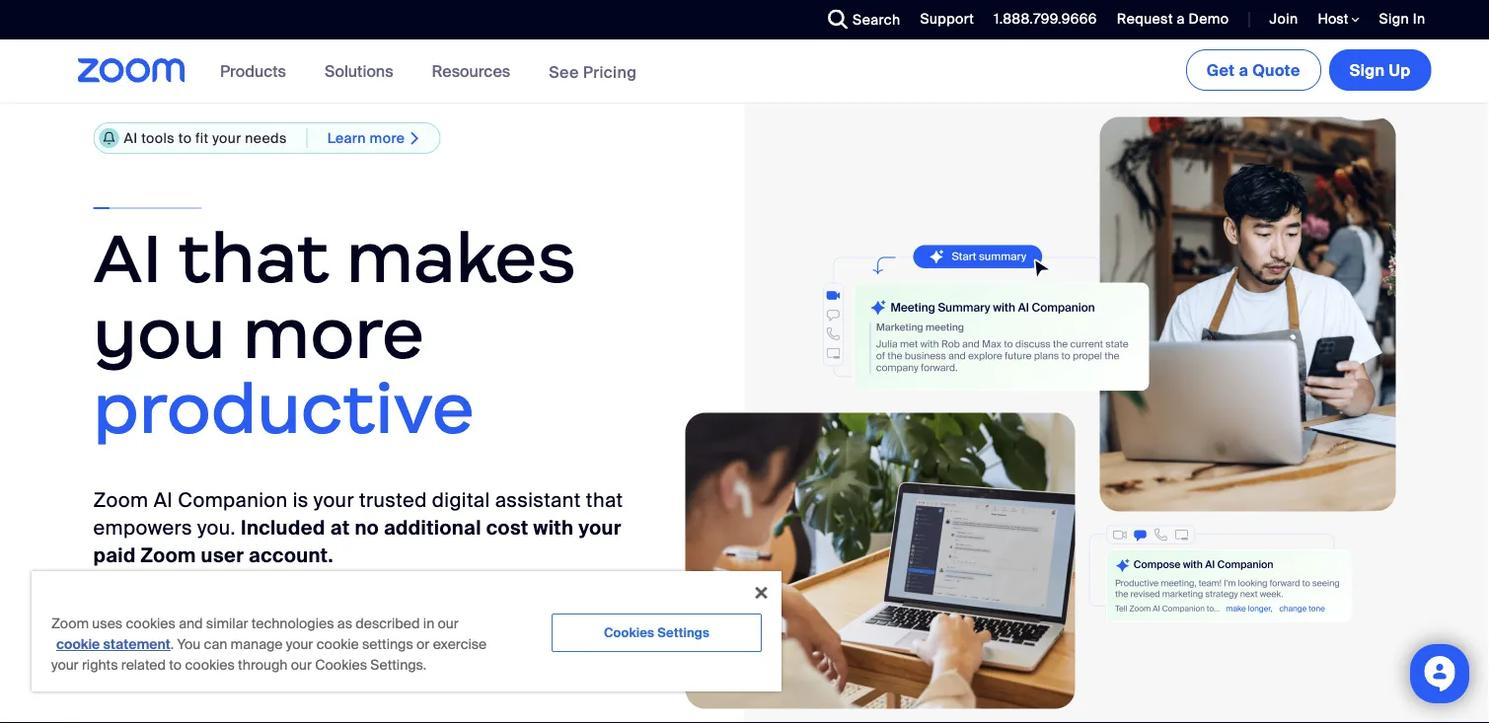 Task type: vqa. For each thing, say whether or not it's contained in the screenshot.
Settings.
yes



Task type: describe. For each thing, give the bounding box(es) containing it.
host
[[1318, 10, 1352, 28]]

exercise
[[433, 636, 487, 654]]

your inside included at no additional cost with your paid zoom user account.
[[578, 515, 621, 541]]

at
[[330, 515, 350, 541]]

and
[[179, 615, 203, 633]]

settings.
[[370, 656, 427, 674]]

no
[[355, 515, 379, 541]]

right image
[[405, 130, 425, 146]]

resources button
[[432, 39, 519, 103]]

you.
[[197, 515, 236, 541]]

included at no additional cost with your paid zoom user account.
[[93, 515, 621, 568]]

as
[[337, 615, 352, 633]]

statement
[[103, 636, 171, 654]]

0 horizontal spatial pricing
[[157, 622, 211, 642]]

.
[[171, 636, 174, 654]]

a for quote
[[1239, 60, 1249, 80]]

search button
[[813, 0, 905, 39]]

see pricing inside "product information" navigation
[[549, 61, 637, 82]]

cookies inside .  you can manage your cookie settings or exercise your rights related to cookies through our cookies settings.
[[185, 656, 235, 674]]

zoom logo image
[[77, 58, 186, 83]]

zoom for ai
[[93, 488, 148, 513]]

discover ai companion link
[[264, 609, 474, 655]]

demo
[[1189, 10, 1229, 28]]

tools
[[141, 129, 175, 147]]

privacy alert dialog
[[32, 571, 782, 692]]

that inside ai that makes you more
[[178, 215, 329, 300]]

join
[[1269, 10, 1298, 28]]

you
[[93, 290, 226, 376]]

sign in
[[1379, 10, 1425, 28]]

cookies inside "button"
[[604, 625, 654, 641]]

meetings navigation
[[1182, 39, 1435, 95]]

is
[[293, 488, 309, 513]]

productive
[[93, 366, 475, 452]]

products button
[[220, 39, 295, 103]]

product information navigation
[[205, 39, 651, 104]]

cookie inside .  you can manage your cookie settings or exercise your rights related to cookies through our cookies settings.
[[316, 636, 359, 654]]

get a quote link
[[1186, 49, 1321, 91]]

through
[[238, 656, 288, 674]]

cookies settings button
[[552, 614, 762, 652]]

needs
[[245, 129, 287, 147]]

fit
[[195, 129, 209, 147]]

zoom for uses
[[51, 615, 89, 633]]

get a quote
[[1207, 60, 1300, 80]]

solutions
[[325, 61, 393, 81]]

assistant
[[495, 488, 581, 513]]

settings
[[362, 636, 413, 654]]

ai that makes you more
[[93, 215, 576, 376]]

sign up button
[[1329, 49, 1431, 91]]

request
[[1117, 10, 1173, 28]]

a for demo
[[1177, 10, 1185, 28]]

pricing inside "product information" navigation
[[583, 61, 637, 82]]

1.888.799.9666
[[994, 10, 1097, 28]]

additional
[[384, 515, 481, 541]]

quote
[[1253, 60, 1300, 80]]

account.
[[249, 543, 334, 568]]

sign for sign up
[[1350, 60, 1385, 80]]

cookie statement link
[[56, 636, 171, 654]]

learn
[[327, 129, 366, 147]]



Task type: locate. For each thing, give the bounding box(es) containing it.
sign left in
[[1379, 10, 1409, 28]]

1 cookie from the left
[[56, 636, 100, 654]]

in
[[1413, 10, 1425, 28]]

1 horizontal spatial a
[[1239, 60, 1249, 80]]

our right in
[[438, 615, 459, 633]]

our down discover
[[291, 656, 312, 674]]

1 vertical spatial sign
[[1350, 60, 1385, 80]]

to left fit
[[178, 129, 192, 147]]

your for trusted
[[314, 488, 354, 513]]

.  you can manage your cookie settings or exercise your rights related to cookies through our cookies settings.
[[51, 636, 487, 674]]

0 vertical spatial see
[[549, 61, 579, 82]]

a left demo
[[1177, 10, 1185, 28]]

2 cookie from the left
[[316, 636, 359, 654]]

1 horizontal spatial companion
[[355, 622, 444, 642]]

1 vertical spatial cookies
[[315, 656, 367, 674]]

1 vertical spatial companion
[[355, 622, 444, 642]]

to inside .  you can manage your cookie settings or exercise your rights related to cookies through our cookies settings.
[[169, 656, 182, 674]]

discover
[[264, 622, 331, 642]]

companion
[[178, 488, 288, 513], [355, 622, 444, 642]]

your
[[212, 129, 241, 147], [314, 488, 354, 513], [578, 515, 621, 541], [286, 636, 313, 654], [51, 656, 79, 674]]

1 vertical spatial zoom
[[141, 543, 196, 568]]

described
[[356, 615, 420, 633]]

more
[[370, 129, 405, 147], [243, 290, 425, 376]]

host button
[[1318, 10, 1359, 29]]

up
[[1389, 60, 1411, 80]]

cost
[[486, 515, 529, 541]]

1 vertical spatial pricing
[[157, 622, 211, 642]]

1 horizontal spatial cookies
[[185, 656, 235, 674]]

see pricing link
[[549, 61, 637, 82], [549, 61, 637, 82], [93, 609, 240, 655]]

cookie up the rights
[[56, 636, 100, 654]]

1 vertical spatial to
[[169, 656, 182, 674]]

cookies inside zoom uses cookies and similar technologies as described in our cookie statement
[[126, 615, 175, 633]]

support link
[[905, 0, 979, 39], [920, 10, 974, 28]]

0 horizontal spatial see pricing
[[123, 622, 211, 642]]

ai inside ai that makes you more
[[93, 215, 162, 300]]

uses
[[92, 615, 123, 633]]

1 horizontal spatial that
[[586, 488, 623, 513]]

zoom inside zoom uses cookies and similar technologies as described in our cookie statement
[[51, 615, 89, 633]]

support
[[920, 10, 974, 28]]

your left the rights
[[51, 656, 79, 674]]

zoom
[[93, 488, 148, 513], [141, 543, 196, 568], [51, 615, 89, 633]]

0 vertical spatial companion
[[178, 488, 288, 513]]

companion inside zoom ai companion is your trusted digital assistant that empowers you.
[[178, 488, 288, 513]]

our inside .  you can manage your cookie settings or exercise your rights related to cookies through our cookies settings.
[[291, 656, 312, 674]]

0 vertical spatial zoom
[[93, 488, 148, 513]]

0 vertical spatial to
[[178, 129, 192, 147]]

request a demo link
[[1102, 0, 1234, 39], [1117, 10, 1229, 28]]

our inside zoom uses cookies and similar technologies as described in our cookie statement
[[438, 615, 459, 633]]

makes
[[346, 215, 576, 300]]

see
[[549, 61, 579, 82], [123, 622, 153, 642]]

or
[[417, 636, 430, 654]]

manage
[[231, 636, 283, 654]]

zoom up empowers
[[93, 488, 148, 513]]

similar
[[206, 615, 248, 633]]

1 vertical spatial see
[[123, 622, 153, 642]]

1 vertical spatial that
[[586, 488, 623, 513]]

related
[[121, 656, 166, 674]]

resources
[[432, 61, 510, 81]]

can
[[204, 636, 227, 654]]

0 vertical spatial cookies
[[126, 615, 175, 633]]

1 vertical spatial see pricing
[[123, 622, 211, 642]]

to down the .
[[169, 656, 182, 674]]

zoom inside zoom ai companion is your trusted digital assistant that empowers you.
[[93, 488, 148, 513]]

1 horizontal spatial pricing
[[583, 61, 637, 82]]

1 vertical spatial more
[[243, 290, 425, 376]]

1 vertical spatial a
[[1239, 60, 1249, 80]]

sign
[[1379, 10, 1409, 28], [1350, 60, 1385, 80]]

sign up
[[1350, 60, 1411, 80]]

user
[[201, 543, 244, 568]]

your for needs
[[212, 129, 241, 147]]

products
[[220, 61, 286, 81]]

digital
[[432, 488, 490, 513]]

0 horizontal spatial a
[[1177, 10, 1185, 28]]

cookies inside .  you can manage your cookie settings or exercise your rights related to cookies through our cookies settings.
[[315, 656, 367, 674]]

1 vertical spatial our
[[291, 656, 312, 674]]

0 vertical spatial more
[[370, 129, 405, 147]]

discover ai companion
[[264, 622, 444, 642]]

0 horizontal spatial see
[[123, 622, 153, 642]]

0 horizontal spatial our
[[291, 656, 312, 674]]

cookies settings
[[604, 625, 709, 641]]

cookies
[[126, 615, 175, 633], [185, 656, 235, 674]]

see right 'resources' dropdown button
[[549, 61, 579, 82]]

that
[[178, 215, 329, 300], [586, 488, 623, 513]]

zoom ai companion is your trusted digital assistant that empowers you.
[[93, 488, 623, 541]]

ai inside zoom ai companion is your trusted digital assistant that empowers you.
[[154, 488, 173, 513]]

a
[[1177, 10, 1185, 28], [1239, 60, 1249, 80]]

your up at at the left bottom of page
[[314, 488, 354, 513]]

cookies down can
[[185, 656, 235, 674]]

request a demo
[[1117, 10, 1229, 28]]

0 vertical spatial pricing
[[583, 61, 637, 82]]

included
[[241, 515, 326, 541]]

join link
[[1255, 0, 1303, 39], [1269, 10, 1298, 28]]

1 horizontal spatial see pricing
[[549, 61, 637, 82]]

cookies down discover ai companion
[[315, 656, 367, 674]]

1 horizontal spatial cookies
[[604, 625, 654, 641]]

search
[[853, 10, 900, 29]]

zoom inside included at no additional cost with your paid zoom user account.
[[141, 543, 196, 568]]

0 horizontal spatial cookies
[[126, 615, 175, 633]]

with
[[533, 515, 574, 541]]

empowers
[[93, 515, 192, 541]]

see inside "product information" navigation
[[549, 61, 579, 82]]

cookie inside zoom uses cookies and similar technologies as described in our cookie statement
[[56, 636, 100, 654]]

0 vertical spatial cookies
[[604, 625, 654, 641]]

zoom left uses
[[51, 615, 89, 633]]

cookie down as
[[316, 636, 359, 654]]

0 vertical spatial our
[[438, 615, 459, 633]]

companion for zoom
[[178, 488, 288, 513]]

ai tools to fit your needs
[[124, 129, 287, 147]]

1 vertical spatial cookies
[[185, 656, 235, 674]]

rights
[[82, 656, 118, 674]]

0 vertical spatial zoom interface icon image
[[759, 245, 1149, 403]]

technologies
[[251, 615, 334, 633]]

0 horizontal spatial cookie
[[56, 636, 100, 654]]

banner
[[54, 39, 1435, 104]]

zoom interface icon image
[[759, 245, 1149, 403], [1089, 525, 1352, 623]]

0 horizontal spatial cookies
[[315, 656, 367, 674]]

sign inside button
[[1350, 60, 1385, 80]]

a right get
[[1239, 60, 1249, 80]]

in
[[423, 615, 434, 633]]

a inside meetings "navigation"
[[1239, 60, 1249, 80]]

sign for sign in
[[1379, 10, 1409, 28]]

our
[[438, 615, 459, 633], [291, 656, 312, 674]]

sign in link
[[1364, 0, 1435, 39], [1379, 10, 1425, 28]]

ai
[[124, 129, 138, 147], [93, 215, 162, 300], [154, 488, 173, 513], [335, 622, 351, 642]]

banner containing get a quote
[[54, 39, 1435, 104]]

your right fit
[[212, 129, 241, 147]]

0 horizontal spatial companion
[[178, 488, 288, 513]]

trusted
[[359, 488, 427, 513]]

get
[[1207, 60, 1235, 80]]

your for cookie
[[286, 636, 313, 654]]

1 horizontal spatial see
[[549, 61, 579, 82]]

companion for discover
[[355, 622, 444, 642]]

see pricing
[[549, 61, 637, 82], [123, 622, 211, 642]]

settings
[[657, 625, 709, 641]]

1 vertical spatial zoom interface icon image
[[1089, 525, 1352, 623]]

see right uses
[[123, 622, 153, 642]]

zoom uses cookies and similar technologies as described in our cookie statement
[[51, 615, 459, 654]]

solutions button
[[325, 39, 402, 103]]

0 vertical spatial a
[[1177, 10, 1185, 28]]

learn more
[[327, 129, 405, 147]]

2 vertical spatial zoom
[[51, 615, 89, 633]]

0 vertical spatial sign
[[1379, 10, 1409, 28]]

to
[[178, 129, 192, 147], [169, 656, 182, 674]]

your down technologies
[[286, 636, 313, 654]]

more inside ai that makes you more
[[243, 290, 425, 376]]

paid
[[93, 543, 136, 568]]

that inside zoom ai companion is your trusted digital assistant that empowers you.
[[586, 488, 623, 513]]

1 horizontal spatial our
[[438, 615, 459, 633]]

cookies
[[604, 625, 654, 641], [315, 656, 367, 674]]

join link left host
[[1269, 10, 1298, 28]]

0 vertical spatial that
[[178, 215, 329, 300]]

1 horizontal spatial cookie
[[316, 636, 359, 654]]

cookies left settings
[[604, 625, 654, 641]]

zoom down empowers
[[141, 543, 196, 568]]

pricing
[[583, 61, 637, 82], [157, 622, 211, 642]]

sign left up
[[1350, 60, 1385, 80]]

your right "with"
[[578, 515, 621, 541]]

cookies up statement
[[126, 615, 175, 633]]

join link up quote
[[1255, 0, 1303, 39]]

0 vertical spatial see pricing
[[549, 61, 637, 82]]

0 horizontal spatial that
[[178, 215, 329, 300]]

you
[[177, 636, 201, 654]]

your inside zoom ai companion is your trusted digital assistant that empowers you.
[[314, 488, 354, 513]]

1.888.799.9666 button
[[979, 0, 1102, 39], [994, 10, 1097, 28]]

cookie
[[56, 636, 100, 654], [316, 636, 359, 654]]



